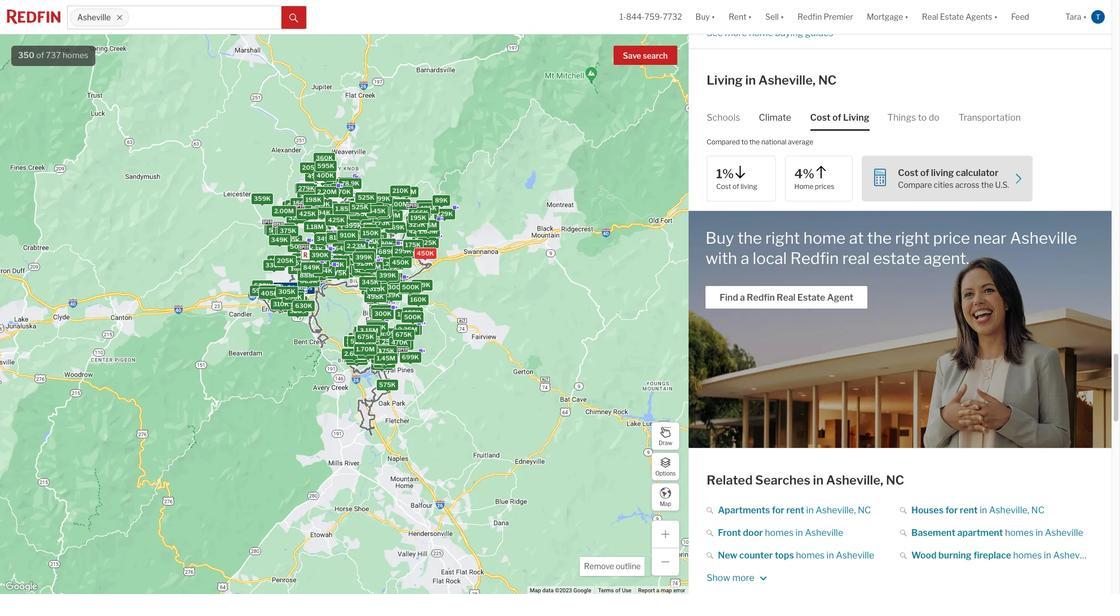 Task type: locate. For each thing, give the bounding box(es) containing it.
160k
[[410, 296, 426, 304]]

270k left '353k'
[[264, 286, 280, 294]]

homes up 290k
[[292, 284, 312, 292]]

real
[[842, 249, 870, 268]]

1 vertical spatial 610k
[[285, 302, 301, 310]]

0 horizontal spatial 349k
[[271, 236, 288, 244]]

buy inside buy the right home at the right price near asheville with a local redfin real estate agent.
[[706, 228, 734, 248]]

549k up '929k'
[[352, 248, 369, 256]]

1 horizontal spatial home
[[804, 228, 846, 248]]

0 vertical spatial 600k
[[267, 225, 284, 233]]

350k down 927k at left top
[[370, 211, 387, 219]]

living up schools 'element'
[[707, 73, 743, 88]]

310k down 80k
[[379, 276, 395, 283]]

wood
[[912, 550, 937, 561]]

1.60m
[[381, 212, 400, 219], [419, 227, 437, 235]]

2.00m up 899k
[[274, 207, 294, 215]]

440k
[[408, 217, 426, 225]]

425k
[[319, 203, 335, 211], [299, 210, 316, 218], [328, 216, 345, 224], [408, 227, 425, 235], [348, 249, 364, 256], [364, 280, 381, 288]]

estate
[[873, 249, 920, 268]]

▾ for mortgage ▾
[[905, 12, 909, 22]]

living down 'compared to the national average'
[[741, 182, 757, 191]]

a right with at the right
[[741, 249, 749, 268]]

rent for houses for rent
[[960, 505, 978, 516]]

report a map error link
[[638, 587, 685, 593]]

695k up 1.85m
[[333, 185, 350, 193]]

rent ▾ button
[[722, 0, 759, 34]]

transportation
[[959, 112, 1021, 123]]

0 horizontal spatial 439k
[[315, 260, 332, 268]]

front
[[718, 527, 741, 538]]

565k up 3 homes
[[300, 276, 317, 284]]

front door homes in asheville
[[718, 527, 843, 538]]

None search field
[[129, 6, 281, 29]]

0 horizontal spatial 75k
[[314, 209, 326, 217]]

0 vertical spatial 1.60m
[[381, 212, 400, 219]]

737
[[46, 50, 61, 60]]

1 rent from the left
[[787, 505, 804, 516]]

0 vertical spatial 460k
[[330, 252, 347, 260]]

550k
[[309, 208, 326, 216], [384, 250, 401, 258], [327, 261, 344, 269], [358, 332, 375, 340]]

2 ▾ from the left
[[748, 12, 752, 22]]

▾ right the agents
[[994, 12, 998, 22]]

rent
[[729, 12, 747, 22]]

1 vertical spatial 1.60m
[[419, 227, 437, 235]]

0 horizontal spatial 310k
[[273, 300, 289, 308]]

asheville
[[77, 13, 111, 22], [1010, 228, 1077, 248], [805, 527, 843, 538], [1045, 527, 1084, 538], [836, 550, 874, 561], [1053, 550, 1092, 561]]

real estate agents ▾ link
[[922, 0, 998, 34]]

4 ▾ from the left
[[905, 12, 909, 22]]

asheville,
[[759, 73, 816, 88], [826, 473, 884, 487], [816, 505, 856, 516], [989, 505, 1030, 516]]

553k
[[357, 201, 374, 209]]

400k up 160k
[[401, 284, 418, 292]]

1 horizontal spatial living
[[843, 112, 870, 123]]

1 vertical spatial 150k
[[362, 229, 378, 237]]

a right find
[[740, 292, 745, 303]]

2.50m
[[354, 220, 374, 228]]

terms of use
[[598, 587, 632, 593]]

1 horizontal spatial 3
[[342, 237, 347, 245]]

1 for from the left
[[772, 505, 785, 516]]

645k
[[368, 207, 385, 215], [335, 244, 352, 252]]

real down the local
[[777, 292, 796, 303]]

875k down 280k
[[299, 272, 316, 280]]

map inside 'button'
[[660, 500, 671, 507]]

home down sell
[[749, 28, 773, 39]]

1.75m up 495k
[[351, 197, 369, 205]]

2 vertical spatial 470k
[[391, 338, 408, 346]]

290k
[[285, 293, 302, 301]]

the up the local
[[738, 228, 762, 248]]

redfin up guides
[[798, 12, 822, 22]]

1 vertical spatial buy
[[706, 228, 734, 248]]

redfin right find
[[747, 292, 775, 303]]

for right "houses"
[[946, 505, 958, 516]]

3 for 3 homes
[[287, 284, 291, 292]]

1 horizontal spatial 1.45m
[[377, 354, 395, 362]]

cost down 1%
[[716, 182, 731, 191]]

399k up 3 units
[[343, 229, 360, 237]]

1.18m
[[306, 223, 323, 231]]

0 horizontal spatial 2.00m
[[274, 207, 294, 215]]

1 horizontal spatial 270k
[[368, 285, 384, 293]]

2 right from the left
[[895, 228, 930, 248]]

775k down 294k
[[312, 223, 329, 231]]

470k up 495k
[[357, 199, 374, 207]]

625k down 1.85m
[[331, 217, 348, 225]]

430k
[[317, 171, 334, 179], [318, 268, 336, 276]]

949k
[[312, 254, 329, 262]]

1 horizontal spatial 600k
[[300, 277, 317, 285]]

living
[[707, 73, 743, 88], [843, 112, 870, 123]]

estate
[[940, 12, 964, 22], [797, 292, 825, 303]]

0 vertical spatial 310k
[[379, 276, 395, 283]]

800k down 815k on the top left
[[334, 241, 351, 249]]

map button
[[652, 483, 680, 511]]

365k up 280k
[[297, 249, 314, 257]]

0 vertical spatial 650k
[[367, 233, 384, 241]]

0 horizontal spatial 565k
[[300, 276, 317, 284]]

3
[[342, 237, 347, 245], [287, 284, 291, 292]]

save search button
[[614, 46, 678, 65]]

279k
[[298, 184, 314, 192], [385, 260, 401, 268], [374, 353, 390, 361], [374, 355, 390, 363]]

400k up "433k"
[[316, 171, 334, 179]]

1 horizontal spatial 800k
[[401, 353, 419, 361]]

865k up 2.20m
[[314, 175, 331, 183]]

buy ▾ button
[[696, 0, 715, 34]]

3 ▾ from the left
[[781, 12, 784, 22]]

0 horizontal spatial estate
[[797, 292, 825, 303]]

355k up the '449k'
[[322, 253, 339, 261]]

529k
[[354, 266, 371, 274]]

2.20m
[[317, 188, 336, 196]]

439k
[[315, 260, 332, 268], [383, 291, 400, 299]]

buy up with at the right
[[706, 228, 734, 248]]

85k up '949k' at the left top of page
[[310, 245, 323, 253]]

599k up 383k
[[344, 222, 361, 230]]

1 vertical spatial 849k
[[303, 263, 320, 271]]

1.60m down 440k
[[419, 227, 437, 235]]

map down options
[[660, 500, 671, 507]]

499k
[[307, 172, 324, 180], [307, 172, 324, 180], [288, 206, 305, 214], [314, 257, 332, 265], [375, 295, 392, 303]]

800k right 235k on the left of the page
[[401, 353, 419, 361]]

229k
[[436, 210, 453, 218]]

redfin inside button
[[747, 292, 775, 303]]

living left things
[[843, 112, 870, 123]]

2 for from the left
[[946, 505, 958, 516]]

875k
[[387, 241, 404, 249], [299, 272, 316, 280]]

map for map data ©2023 google
[[530, 587, 541, 593]]

▾ right 'rent'
[[748, 12, 752, 22]]

294k
[[313, 209, 330, 217]]

500k down the 1.07m
[[379, 253, 396, 261]]

2 vertical spatial 525k
[[268, 226, 285, 234]]

600k down 165k
[[300, 277, 317, 285]]

a for report a map error
[[656, 587, 660, 593]]

3 for 3 units
[[342, 237, 347, 245]]

living for cost of living
[[741, 182, 757, 191]]

for up front door homes in asheville on the bottom right of the page
[[772, 505, 785, 516]]

1 vertical spatial 355k
[[378, 270, 394, 278]]

1 horizontal spatial for
[[946, 505, 958, 516]]

to right compared
[[742, 137, 748, 146]]

330k left 280k
[[265, 261, 282, 269]]

0 vertical spatial 3
[[342, 237, 347, 245]]

520k
[[350, 337, 367, 345]]

4%
[[795, 166, 815, 181]]

1 horizontal spatial 85k
[[340, 178, 353, 186]]

real inside dropdown button
[[922, 12, 939, 22]]

1.75m down 135k at the top
[[418, 221, 437, 229]]

use
[[622, 587, 632, 593]]

a inside button
[[740, 292, 745, 303]]

cost for cost of living
[[716, 182, 731, 191]]

2 vertical spatial a
[[656, 587, 660, 593]]

0 horizontal spatial 600k
[[267, 225, 284, 233]]

2 rent from the left
[[960, 505, 978, 516]]

5 ▾ from the left
[[994, 12, 998, 22]]

2.23m
[[347, 242, 366, 250]]

0 horizontal spatial 470k
[[317, 171, 334, 179]]

340k
[[367, 250, 384, 258]]

775k
[[374, 219, 390, 227], [312, 223, 329, 231]]

real inside button
[[777, 292, 796, 303]]

205k up 165k
[[277, 257, 294, 265]]

real right mortgage ▾
[[922, 12, 939, 22]]

1 vertical spatial 875k
[[299, 272, 316, 280]]

cities
[[934, 180, 954, 189]]

map
[[661, 587, 672, 593]]

for for apartments
[[772, 505, 785, 516]]

rent up apartment
[[960, 505, 978, 516]]

1 vertical spatial 500k
[[402, 283, 419, 291]]

1 horizontal spatial real
[[922, 12, 939, 22]]

0 vertical spatial 533k
[[300, 251, 317, 259]]

205k
[[302, 164, 319, 172], [298, 184, 315, 192], [277, 257, 294, 265]]

of inside cost of living calculator compare cities across the u.s.
[[921, 167, 929, 178]]

buy up "see" at right
[[696, 12, 710, 22]]

0 vertical spatial living
[[931, 167, 954, 178]]

google image
[[3, 579, 40, 594]]

1 vertical spatial cost
[[898, 167, 919, 178]]

323k left 305k
[[261, 286, 278, 294]]

695k up '105k' at the left of page
[[341, 254, 358, 262]]

325k
[[399, 249, 416, 256], [291, 260, 308, 268], [361, 280, 378, 288], [268, 285, 285, 293], [261, 286, 278, 294], [289, 307, 306, 315]]

175k down 440k
[[405, 241, 421, 249]]

see more home buying guides
[[707, 28, 834, 39]]

175k
[[300, 192, 316, 200], [405, 241, 421, 249]]

0 vertical spatial real
[[922, 12, 939, 22]]

2 vertical spatial 849k
[[285, 291, 302, 299]]

1 ▾ from the left
[[712, 12, 715, 22]]

2 horizontal spatial 565k
[[411, 209, 428, 217]]

0 vertical spatial 865k
[[314, 175, 331, 183]]

related searches in asheville, nc
[[707, 473, 905, 487]]

cost up the average
[[810, 112, 831, 123]]

365k down the 297k at the top
[[383, 274, 400, 282]]

350k down 780k
[[338, 249, 355, 257]]

0 horizontal spatial 175k
[[300, 192, 316, 200]]

435k
[[329, 232, 346, 240], [367, 337, 384, 345]]

6 ▾ from the left
[[1083, 12, 1087, 22]]

0 horizontal spatial 355k
[[322, 253, 339, 261]]

1 vertical spatial 645k
[[335, 244, 352, 252]]

0 horizontal spatial 1.60m
[[381, 212, 400, 219]]

795k up 383k
[[339, 221, 356, 229]]

465k
[[308, 208, 325, 216]]

150k
[[293, 199, 309, 207], [362, 229, 378, 237]]

across
[[955, 180, 980, 189]]

205k up the 225k
[[302, 164, 319, 172]]

565k up 440k
[[411, 209, 428, 217]]

300k
[[356, 240, 373, 248], [380, 273, 397, 281], [387, 283, 405, 291], [283, 293, 301, 301], [288, 302, 305, 310], [374, 310, 391, 318]]

420k down 393k
[[285, 203, 302, 211]]

▾ right tara
[[1083, 12, 1087, 22]]

living up cities on the top right
[[931, 167, 954, 178]]

399k up 649k
[[379, 271, 396, 279]]

1 right from the left
[[766, 228, 800, 248]]

cost for cost of living
[[810, 112, 831, 123]]

85k up 170k
[[340, 178, 353, 186]]

1 vertical spatial 348k
[[310, 258, 327, 266]]

the right at
[[867, 228, 892, 248]]

175k down the 225k
[[300, 192, 316, 200]]

875k down 869k
[[387, 241, 404, 249]]

430k up "433k"
[[317, 171, 334, 179]]

mortgage ▾ button
[[860, 0, 915, 34]]

cost of living element
[[810, 102, 870, 131]]

699k
[[373, 195, 390, 203], [352, 199, 370, 207], [363, 204, 380, 211], [353, 213, 370, 221], [308, 254, 325, 262], [402, 353, 419, 361]]

215k
[[306, 196, 321, 204]]

1 vertical spatial to
[[742, 137, 748, 146]]

basement
[[912, 527, 956, 538]]

2 vertical spatial redfin
[[747, 292, 775, 303]]

the inside cost of living calculator compare cities across the u.s.
[[981, 180, 994, 189]]

1 horizontal spatial 865k
[[348, 355, 365, 363]]

1 horizontal spatial 435k
[[367, 337, 384, 345]]

cost of living calculator compare cities across the u.s.
[[898, 167, 1009, 189]]

0 horizontal spatial 519k
[[308, 172, 324, 180]]

349k down 410k
[[271, 236, 288, 244]]

0 horizontal spatial 350k
[[338, 249, 355, 257]]

user photo image
[[1092, 10, 1105, 24]]

cost up compare
[[898, 167, 919, 178]]

610k down 290k
[[285, 302, 301, 310]]

355k up 649k
[[378, 270, 394, 278]]

map for map
[[660, 500, 671, 507]]

645k down 815k on the top left
[[335, 244, 352, 252]]

home inside buy the right home at the right price near asheville with a local redfin real estate agent.
[[804, 228, 846, 248]]

649k
[[382, 281, 400, 289]]

things
[[888, 112, 916, 123]]

610k
[[386, 279, 402, 287], [285, 302, 301, 310]]

323k up '888k' at the left
[[292, 260, 308, 268]]

530k
[[349, 335, 366, 343]]

m
[[732, 573, 741, 583]]

0 horizontal spatial 849k
[[285, 291, 302, 299]]

299k
[[394, 247, 411, 255]]

cost inside cost of living calculator compare cities across the u.s.
[[898, 167, 919, 178]]

cost for cost of living calculator compare cities across the u.s.
[[898, 167, 919, 178]]

0 vertical spatial 525k
[[358, 194, 374, 201]]

2 horizontal spatial cost
[[898, 167, 919, 178]]

home
[[749, 28, 773, 39], [804, 228, 846, 248]]

0 vertical spatial 700k
[[342, 248, 359, 256]]

355k
[[322, 253, 339, 261], [378, 270, 394, 278]]

1 vertical spatial 690k
[[371, 346, 388, 354]]

685k
[[335, 241, 352, 249], [346, 254, 363, 262]]

80k
[[379, 267, 392, 275]]

0 vertical spatial buy
[[696, 12, 710, 22]]

wood burning fireplace homes in asheville
[[912, 550, 1092, 561]]

0 horizontal spatial living
[[741, 182, 757, 191]]

calculator
[[956, 167, 999, 178]]

living inside cost of living calculator compare cities across the u.s.
[[931, 167, 954, 178]]

save
[[623, 51, 641, 60]]

365k down 959k
[[361, 280, 378, 288]]

1 vertical spatial 533k
[[254, 281, 271, 289]]

estate left the agents
[[940, 12, 964, 22]]

buy for buy the right home at the right price near asheville with a local redfin real estate agent.
[[706, 228, 734, 248]]

200k
[[308, 253, 325, 261]]

519k up the 225k
[[308, 172, 324, 180]]

do
[[929, 112, 940, 123]]

315k up 190k
[[369, 285, 385, 293]]

1 horizontal spatial 625k
[[349, 245, 366, 253]]

the left national
[[750, 137, 760, 146]]

449k
[[320, 263, 337, 271]]

door
[[743, 527, 763, 538]]

1 horizontal spatial 150k
[[362, 229, 378, 237]]

1 vertical spatial 650k
[[309, 270, 326, 278]]

645k down 927k at left top
[[368, 207, 385, 215]]

1 horizontal spatial 439k
[[383, 291, 400, 299]]

2.00m down 210k
[[388, 200, 408, 208]]

searches
[[755, 473, 811, 487]]

2 vertical spatial 205k
[[277, 257, 294, 265]]

599k up 2.23m
[[349, 233, 366, 241]]

▾ right mortgage
[[905, 12, 909, 22]]

1 horizontal spatial 470k
[[357, 199, 374, 207]]

0 horizontal spatial cost
[[716, 182, 731, 191]]

2.00m
[[388, 200, 408, 208], [274, 207, 294, 215]]

home left at
[[804, 228, 846, 248]]

estate inside button
[[797, 292, 825, 303]]

500k up 160k
[[402, 283, 419, 291]]

1 horizontal spatial right
[[895, 228, 930, 248]]

right up estate
[[895, 228, 930, 248]]

0 horizontal spatial 895k
[[331, 233, 348, 241]]

estate left agent
[[797, 292, 825, 303]]

climate element
[[759, 102, 791, 131]]

0 horizontal spatial real
[[777, 292, 796, 303]]

0 vertical spatial 895k
[[365, 205, 382, 213]]

0 horizontal spatial 800k
[[334, 241, 351, 249]]

1.45m
[[340, 213, 358, 221], [377, 354, 395, 362]]

buy inside dropdown button
[[696, 12, 710, 22]]

500k up 4.35m
[[404, 313, 421, 321]]

0 vertical spatial 800k
[[334, 241, 351, 249]]

submit search image
[[289, 13, 298, 22]]

0 horizontal spatial to
[[742, 137, 748, 146]]

460k
[[330, 252, 347, 260], [357, 330, 375, 338]]

470k down 770k
[[391, 338, 408, 346]]



Task type: vqa. For each thing, say whether or not it's contained in the screenshot.
topmost "Cost"
yes



Task type: describe. For each thing, give the bounding box(es) containing it.
0 horizontal spatial 360k
[[316, 154, 333, 162]]

remove
[[584, 561, 614, 571]]

data
[[543, 587, 554, 593]]

homes up wood burning fireplace homes in asheville
[[1005, 527, 1034, 538]]

1 horizontal spatial 498k
[[367, 293, 384, 301]]

of for 350 of 737 homes
[[36, 50, 44, 60]]

1 horizontal spatial 650k
[[367, 233, 384, 241]]

1 vertical spatial 460k
[[357, 330, 375, 338]]

0 vertical spatial 1.75m
[[351, 197, 369, 205]]

homes up tops
[[765, 527, 794, 538]]

1.13m
[[347, 352, 365, 360]]

0 vertical spatial 85k
[[340, 178, 353, 186]]

0 horizontal spatial 435k
[[329, 232, 346, 240]]

3 units
[[342, 237, 363, 245]]

1 horizontal spatial 799k
[[313, 254, 330, 262]]

compared
[[707, 137, 740, 146]]

1 horizontal spatial 2
[[324, 259, 328, 267]]

1 vertical spatial 360k
[[356, 328, 373, 336]]

1 vertical spatial 430k
[[318, 268, 336, 276]]

save search
[[623, 51, 668, 60]]

premier
[[824, 12, 853, 22]]

houses
[[912, 505, 944, 516]]

estate inside dropdown button
[[940, 12, 964, 22]]

0 horizontal spatial 1.45m
[[340, 213, 358, 221]]

apartments for rent in asheville, nc
[[718, 505, 871, 516]]

390k
[[311, 251, 328, 259]]

345k
[[361, 278, 378, 286]]

330k up 294k
[[313, 200, 330, 208]]

825k
[[346, 202, 363, 210]]

330k up 340k
[[376, 240, 393, 247]]

1 horizontal spatial 775k
[[374, 219, 390, 227]]

1 vertical spatial 1.45m
[[377, 354, 395, 362]]

0 vertical spatial 430k
[[317, 171, 334, 179]]

289k
[[328, 232, 345, 240]]

385k
[[304, 269, 321, 277]]

0 vertical spatial 399k
[[343, 229, 360, 237]]

78.9k
[[341, 179, 359, 187]]

350 of 737 homes
[[18, 50, 88, 60]]

2 horizontal spatial 849k
[[336, 206, 353, 214]]

135k
[[421, 204, 436, 212]]

315k up 2.75m
[[363, 238, 379, 246]]

0 vertical spatial 350k
[[370, 211, 387, 219]]

▾ for sell ▾
[[781, 12, 784, 22]]

apartments
[[718, 505, 770, 516]]

446k
[[310, 208, 327, 216]]

839k
[[327, 251, 344, 259]]

549k up '105k' at the left of page
[[343, 256, 360, 264]]

redfin premier
[[798, 12, 853, 22]]

1 vertical spatial 205k
[[298, 184, 315, 192]]

1 vertical spatial 439k
[[383, 291, 400, 299]]

burning
[[939, 550, 972, 561]]

1 vertical spatial 470k
[[357, 199, 374, 207]]

1 vertical spatial 800k
[[401, 353, 419, 361]]

0 horizontal spatial 625k
[[331, 217, 348, 225]]

1 vertical spatial 399k
[[355, 253, 372, 261]]

show m ore
[[707, 573, 757, 583]]

1 horizontal spatial 349k
[[316, 235, 333, 242]]

remove outline button
[[580, 557, 645, 576]]

149k
[[397, 310, 413, 318]]

910k
[[340, 231, 356, 239]]

report
[[638, 587, 655, 593]]

0 vertical spatial 500k
[[379, 253, 396, 261]]

350
[[18, 50, 35, 60]]

asheville inside buy the right home at the right price near asheville with a local redfin real estate agent.
[[1010, 228, 1077, 248]]

things to do element
[[888, 102, 940, 131]]

▾ for buy ▾
[[712, 12, 715, 22]]

0 vertical spatial 420k
[[285, 203, 302, 211]]

1 horizontal spatial 75k
[[342, 180, 354, 188]]

agents
[[966, 12, 993, 22]]

0 vertical spatial home
[[749, 28, 773, 39]]

1 horizontal spatial 895k
[[365, 205, 382, 213]]

2 vertical spatial 399k
[[379, 271, 396, 279]]

365k down the '449k'
[[313, 271, 330, 279]]

rent for apartments for rent
[[787, 505, 804, 516]]

0 vertical spatial living
[[707, 73, 743, 88]]

315k down 780k
[[338, 249, 354, 257]]

of for cost of living
[[833, 112, 842, 123]]

redfin inside buy the right home at the right price near asheville with a local redfin real estate agent.
[[790, 249, 839, 268]]

1 vertical spatial 795k
[[354, 237, 371, 245]]

near
[[974, 228, 1007, 248]]

related
[[707, 473, 753, 487]]

0 horizontal spatial 865k
[[314, 175, 331, 183]]

a inside buy the right home at the right price near asheville with a local redfin real estate agent.
[[741, 249, 749, 268]]

0 vertical spatial 175k
[[300, 192, 316, 200]]

1 horizontal spatial 2.00m
[[388, 200, 408, 208]]

options
[[655, 470, 676, 476]]

888k
[[300, 271, 317, 279]]

living for cost of living calculator compare cities across the u.s.
[[931, 167, 954, 178]]

remove outline
[[584, 561, 641, 571]]

794k
[[316, 267, 332, 275]]

1 vertical spatial 85k
[[310, 245, 323, 253]]

4.35m
[[400, 326, 420, 334]]

draw button
[[652, 422, 680, 450]]

▾ for tara ▾
[[1083, 12, 1087, 22]]

0 horizontal spatial 690k
[[340, 238, 358, 246]]

tara
[[1066, 12, 1082, 22]]

0 vertical spatial 480k
[[308, 208, 325, 216]]

2 vertical spatial 700k
[[383, 346, 400, 354]]

1 horizontal spatial 519k
[[415, 235, 431, 243]]

0 horizontal spatial 650k
[[309, 270, 326, 278]]

1 vertical spatial 1.75m
[[418, 221, 437, 229]]

1.09m
[[382, 329, 400, 337]]

359k
[[254, 195, 271, 203]]

0 horizontal spatial 348k
[[310, 258, 327, 266]]

1 horizontal spatial 1.60m
[[419, 227, 437, 235]]

to for do
[[918, 112, 927, 123]]

1 vertical spatial 525k
[[351, 203, 368, 211]]

2 vertical spatial 500k
[[404, 313, 421, 321]]

0 horizontal spatial 610k
[[285, 302, 301, 310]]

1 horizontal spatial 355k
[[378, 270, 394, 278]]

698k
[[373, 306, 390, 314]]

1 vertical spatial 895k
[[331, 233, 348, 241]]

89k
[[435, 196, 448, 204]]

houses for rent in asheville, nc
[[912, 505, 1045, 516]]

1 vertical spatial 685k
[[346, 254, 363, 262]]

330k down the 1.03m
[[370, 249, 387, 257]]

real estate agents ▾ button
[[915, 0, 1005, 34]]

0 vertical spatial 205k
[[302, 164, 319, 172]]

365k up 735k
[[372, 308, 389, 316]]

1 vertical spatial 625k
[[349, 245, 366, 253]]

329k
[[414, 281, 430, 289]]

0 vertical spatial 795k
[[339, 221, 356, 229]]

410k
[[278, 228, 294, 236]]

0 vertical spatial 295k
[[368, 206, 385, 214]]

405k
[[261, 289, 278, 297]]

398k
[[347, 249, 364, 257]]

107k
[[269, 257, 285, 265]]

505k
[[290, 243, 307, 250]]

1 horizontal spatial 310k
[[379, 276, 395, 283]]

695k down "433k"
[[319, 188, 336, 196]]

1 vertical spatial 700k
[[352, 338, 369, 346]]

home prices
[[795, 182, 835, 191]]

424k
[[317, 171, 333, 179]]

1-844-759-7732 link
[[620, 12, 682, 22]]

555k
[[310, 208, 327, 216]]

929k
[[356, 260, 373, 267]]

find a redfin real estate agent button
[[706, 286, 868, 308]]

0 vertical spatial 599k
[[344, 222, 361, 230]]

0 vertical spatial 150k
[[293, 199, 309, 207]]

1 vertical spatial 599k
[[349, 233, 366, 241]]

1 vertical spatial 175k
[[405, 241, 421, 249]]

2 horizontal spatial 270k
[[414, 282, 430, 290]]

315k up 585k
[[300, 192, 316, 200]]

305k
[[278, 288, 295, 296]]

0 vertical spatial 498k
[[317, 263, 334, 271]]

0 horizontal spatial 799k
[[284, 291, 301, 299]]

0 horizontal spatial 2
[[308, 256, 312, 264]]

tops
[[775, 550, 794, 561]]

error
[[674, 587, 685, 593]]

400k down 190k
[[372, 305, 389, 313]]

2.48m
[[397, 188, 416, 196]]

433k
[[330, 180, 347, 188]]

rent ▾
[[729, 12, 752, 22]]

1 horizontal spatial 480k
[[364, 285, 381, 293]]

1 vertical spatial 350k
[[338, 249, 355, 257]]

buy for buy ▾
[[696, 12, 710, 22]]

search
[[643, 51, 668, 60]]

3.95m
[[345, 337, 365, 345]]

3.15m
[[360, 326, 378, 334]]

schools element
[[707, 102, 740, 131]]

u.s.
[[995, 180, 1009, 189]]

of for cost of living
[[733, 182, 739, 191]]

155k
[[405, 308, 420, 316]]

330k up 80k
[[377, 257, 394, 265]]

2 409k from the left
[[317, 234, 334, 242]]

0 horizontal spatial 270k
[[264, 286, 280, 294]]

332k
[[378, 343, 394, 351]]

of for cost of living calculator compare cities across the u.s.
[[921, 167, 929, 178]]

0 horizontal spatial 775k
[[312, 223, 329, 231]]

1.70m
[[356, 345, 374, 353]]

remove asheville image
[[116, 14, 123, 21]]

275k
[[294, 254, 310, 262]]

basement apartment homes in asheville
[[912, 527, 1084, 538]]

feed
[[1011, 12, 1030, 22]]

map region
[[0, 0, 735, 594]]

899k
[[275, 225, 292, 233]]

0 vertical spatial 519k
[[308, 172, 324, 180]]

819k
[[320, 266, 336, 274]]

0 vertical spatial 355k
[[322, 253, 339, 261]]

1 409k from the left
[[316, 234, 334, 242]]

0 horizontal spatial 460k
[[330, 252, 347, 260]]

0 vertical spatial 645k
[[368, 207, 385, 215]]

national
[[762, 137, 787, 146]]

guides
[[805, 28, 834, 39]]

for for houses
[[946, 505, 958, 516]]

draw
[[659, 439, 672, 446]]

330k right 495k
[[372, 206, 389, 214]]

homes inside map region
[[292, 284, 312, 292]]

of for terms of use
[[615, 587, 621, 593]]

3.85m
[[359, 326, 379, 334]]

redfin inside button
[[798, 12, 822, 22]]

959k
[[356, 267, 373, 275]]

165k
[[290, 265, 306, 273]]

1 vertical spatial 295k
[[360, 349, 377, 357]]

323k down 135k at the top
[[408, 221, 425, 229]]

agent.
[[924, 249, 970, 268]]

1 vertical spatial 75k
[[314, 209, 326, 217]]

transportation element
[[959, 102, 1021, 131]]

739k
[[284, 291, 301, 299]]

▾ for rent ▾
[[748, 12, 752, 22]]

689k
[[378, 247, 395, 255]]

0 vertical spatial 875k
[[387, 241, 404, 249]]

homes right tops
[[796, 550, 825, 561]]

homes right 737
[[63, 50, 88, 60]]

400k down 422k
[[326, 183, 344, 191]]

1 horizontal spatial 610k
[[386, 279, 402, 287]]

a for find a redfin real estate agent
[[740, 292, 745, 303]]

2.35m
[[398, 325, 417, 333]]

to for the
[[742, 137, 748, 146]]

1-
[[620, 12, 626, 22]]

terms
[[598, 587, 614, 593]]

©2023
[[555, 587, 572, 593]]

2 horizontal spatial 470k
[[391, 338, 408, 346]]

sell ▾
[[766, 12, 784, 22]]

options button
[[652, 452, 680, 481]]

0 vertical spatial 348k
[[379, 245, 396, 253]]

1 vertical spatial 865k
[[348, 355, 365, 363]]

find a redfin real estate agent
[[720, 292, 854, 303]]

190k
[[370, 293, 386, 301]]

homes right fireplace
[[1013, 550, 1042, 561]]

323k down 585k
[[288, 214, 305, 222]]



